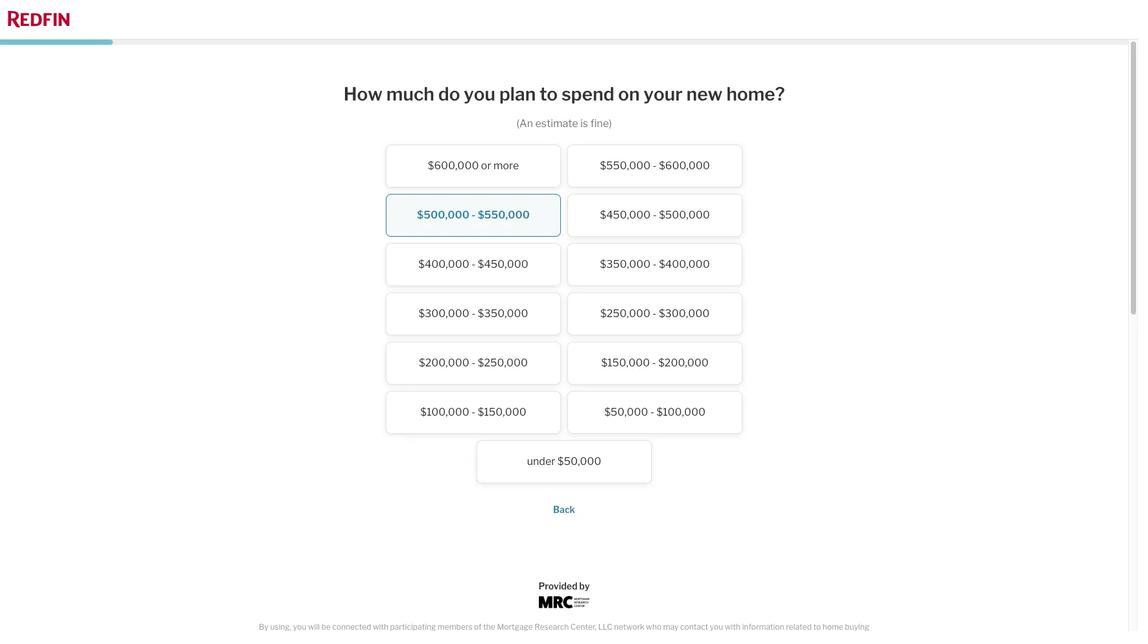 Task type: describe. For each thing, give the bounding box(es) containing it.
1 vertical spatial $550,000
[[478, 209, 530, 221]]

2 $500,000 from the left
[[659, 209, 710, 221]]

0 vertical spatial $450,000
[[600, 209, 651, 221]]

$50,000 - $100,000
[[605, 406, 706, 418]]

0 horizontal spatial $250,000
[[478, 357, 528, 369]]

your
[[644, 83, 683, 105]]

0 horizontal spatial $450,000
[[478, 258, 529, 270]]

(an
[[517, 117, 533, 130]]

1 horizontal spatial $250,000
[[601, 307, 651, 320]]

how much do you plan to spend on your new home? option group
[[305, 144, 824, 490]]

provided by
[[539, 581, 590, 592]]

$350,000 - $400,000
[[601, 258, 710, 270]]

- for $450,000
[[653, 209, 657, 221]]

2 $300,000 from the left
[[659, 307, 710, 320]]

1 $400,000 from the left
[[419, 258, 470, 270]]

1 $500,000 from the left
[[417, 209, 470, 221]]

back button
[[554, 504, 576, 515]]

$250,000 - $300,000
[[601, 307, 710, 320]]

how much do you plan to spend on your new home?
[[344, 83, 785, 105]]

under $50,000
[[527, 455, 602, 468]]

2 $200,000 from the left
[[659, 357, 709, 369]]

- for $50,000
[[651, 406, 655, 418]]

$450,000 - $500,000
[[600, 209, 710, 221]]

- for $500,000
[[472, 209, 476, 221]]

mortgage research center image
[[539, 596, 590, 609]]

0 horizontal spatial $150,000
[[478, 406, 527, 418]]

$200,000 - $250,000
[[419, 357, 528, 369]]

$300,000 - $350,000
[[419, 307, 529, 320]]

under
[[527, 455, 556, 468]]

on
[[619, 83, 640, 105]]

2 $600,000 from the left
[[659, 159, 710, 172]]

- for $150,000
[[653, 357, 657, 369]]

- for $350,000
[[653, 258, 657, 270]]

do
[[438, 83, 460, 105]]

1 horizontal spatial $550,000
[[600, 159, 651, 172]]

1 horizontal spatial $350,000
[[601, 258, 651, 270]]



Task type: locate. For each thing, give the bounding box(es) containing it.
1 $200,000 from the left
[[419, 357, 470, 369]]

$100,000 down $150,000 - $200,000 on the right bottom of the page
[[657, 406, 706, 418]]

back
[[554, 504, 576, 515]]

0 horizontal spatial $200,000
[[419, 357, 470, 369]]

$50,000
[[605, 406, 649, 418], [558, 455, 602, 468]]

- down $350,000 - $400,000 on the right top of page
[[653, 307, 657, 320]]

1 $100,000 from the left
[[421, 406, 470, 418]]

- for $550,000
[[653, 159, 657, 172]]

1 horizontal spatial $150,000
[[602, 357, 650, 369]]

or
[[481, 159, 492, 172]]

new home?
[[687, 83, 785, 105]]

$350,000
[[601, 258, 651, 270], [478, 307, 529, 320]]

- for $400,000
[[472, 258, 476, 270]]

much
[[387, 83, 435, 105]]

by
[[580, 581, 590, 592]]

0 horizontal spatial $50,000
[[558, 455, 602, 468]]

spend
[[562, 83, 615, 105]]

$50,000 down $150,000 - $200,000 on the right bottom of the page
[[605, 406, 649, 418]]

$100,000 - $150,000
[[421, 406, 527, 418]]

- down $150,000 - $200,000 on the right bottom of the page
[[651, 406, 655, 418]]

$150,000 down $200,000 - $250,000
[[478, 406, 527, 418]]

$450,000 down $500,000 - $550,000
[[478, 258, 529, 270]]

- down $500,000 - $550,000
[[472, 258, 476, 270]]

$350,000 down $400,000 - $450,000
[[478, 307, 529, 320]]

-
[[653, 159, 657, 172], [472, 209, 476, 221], [653, 209, 657, 221], [472, 258, 476, 270], [653, 258, 657, 270], [472, 307, 476, 320], [653, 307, 657, 320], [472, 357, 476, 369], [653, 357, 657, 369], [472, 406, 476, 418], [651, 406, 655, 418]]

0 horizontal spatial $350,000
[[478, 307, 529, 320]]

- down the $450,000 - $500,000
[[653, 258, 657, 270]]

1 horizontal spatial $600,000
[[659, 159, 710, 172]]

$450,000 up $350,000 - $400,000 on the right top of page
[[600, 209, 651, 221]]

$350,000 down the $450,000 - $500,000
[[601, 258, 651, 270]]

1 horizontal spatial $300,000
[[659, 307, 710, 320]]

1 $600,000 from the left
[[428, 159, 479, 172]]

1 vertical spatial $450,000
[[478, 258, 529, 270]]

$450,000
[[600, 209, 651, 221], [478, 258, 529, 270]]

0 horizontal spatial $600,000
[[428, 159, 479, 172]]

1 horizontal spatial $400,000
[[659, 258, 710, 270]]

$300,000 up $150,000 - $200,000 on the right bottom of the page
[[659, 307, 710, 320]]

- down $300,000 - $350,000
[[472, 357, 476, 369]]

- up $400,000 - $450,000
[[472, 209, 476, 221]]

$250,000 down $300,000 - $350,000
[[478, 357, 528, 369]]

$250,000
[[601, 307, 651, 320], [478, 357, 528, 369]]

$500,000
[[417, 209, 470, 221], [659, 209, 710, 221]]

$600,000
[[428, 159, 479, 172], [659, 159, 710, 172]]

2 $400,000 from the left
[[659, 258, 710, 270]]

$600,000 up the $450,000 - $500,000
[[659, 159, 710, 172]]

$550,000 down 'is fine)'
[[600, 159, 651, 172]]

estimate
[[536, 117, 579, 130]]

$150,000
[[602, 357, 650, 369], [478, 406, 527, 418]]

$400,000 up "$250,000 - $300,000"
[[659, 258, 710, 270]]

1 horizontal spatial $100,000
[[657, 406, 706, 418]]

$50,000 right the under
[[558, 455, 602, 468]]

1 $300,000 from the left
[[419, 307, 470, 320]]

- for $200,000
[[472, 357, 476, 369]]

- up $350,000 - $400,000 on the right top of page
[[653, 209, 657, 221]]

0 horizontal spatial $500,000
[[417, 209, 470, 221]]

$400,000 - $450,000
[[419, 258, 529, 270]]

0 vertical spatial $550,000
[[600, 159, 651, 172]]

$500,000 down $600,000 or more
[[417, 209, 470, 221]]

$600,000 or more
[[428, 159, 519, 172]]

$150,000 - $200,000
[[602, 357, 709, 369]]

- for $100,000
[[472, 406, 476, 418]]

- up $50,000 - $100,000
[[653, 357, 657, 369]]

- up the $450,000 - $500,000
[[653, 159, 657, 172]]

$400,000
[[419, 258, 470, 270], [659, 258, 710, 270]]

1 vertical spatial $150,000
[[478, 406, 527, 418]]

1 vertical spatial $250,000
[[478, 357, 528, 369]]

$600,000 left or in the left top of the page
[[428, 159, 479, 172]]

1 horizontal spatial $200,000
[[659, 357, 709, 369]]

1 vertical spatial $350,000
[[478, 307, 529, 320]]

plan
[[500, 83, 536, 105]]

more
[[494, 159, 519, 172]]

$200,000 down $300,000 - $350,000
[[419, 357, 470, 369]]

2 $100,000 from the left
[[657, 406, 706, 418]]

$100,000 down $200,000 - $250,000
[[421, 406, 470, 418]]

$550,000
[[600, 159, 651, 172], [478, 209, 530, 221]]

$200,000
[[419, 357, 470, 369], [659, 357, 709, 369]]

$550,000 down more
[[478, 209, 530, 221]]

- down $200,000 - $250,000
[[472, 406, 476, 418]]

$250,000 down $350,000 - $400,000 on the right top of page
[[601, 307, 651, 320]]

- down $400,000 - $450,000
[[472, 307, 476, 320]]

- for $300,000
[[472, 307, 476, 320]]

1 horizontal spatial $500,000
[[659, 209, 710, 221]]

$550,000 - $600,000
[[600, 159, 710, 172]]

1 horizontal spatial $450,000
[[600, 209, 651, 221]]

$400,000 down $500,000 - $550,000
[[419, 258, 470, 270]]

1 vertical spatial $50,000
[[558, 455, 602, 468]]

$500,000 - $550,000
[[417, 209, 530, 221]]

you
[[464, 83, 496, 105]]

1 horizontal spatial $50,000
[[605, 406, 649, 418]]

0 horizontal spatial $300,000
[[419, 307, 470, 320]]

$300,000
[[419, 307, 470, 320], [659, 307, 710, 320]]

(an estimate is fine)
[[517, 117, 612, 130]]

0 horizontal spatial $550,000
[[478, 209, 530, 221]]

0 horizontal spatial $100,000
[[421, 406, 470, 418]]

- for $250,000
[[653, 307, 657, 320]]

to
[[540, 83, 558, 105]]

0 vertical spatial $250,000
[[601, 307, 651, 320]]

$100,000
[[421, 406, 470, 418], [657, 406, 706, 418]]

$500,000 up $350,000 - $400,000 on the right top of page
[[659, 209, 710, 221]]

0 vertical spatial $150,000
[[602, 357, 650, 369]]

0 vertical spatial $50,000
[[605, 406, 649, 418]]

is fine)
[[581, 117, 612, 130]]

$200,000 down "$250,000 - $300,000"
[[659, 357, 709, 369]]

0 vertical spatial $350,000
[[601, 258, 651, 270]]

provided
[[539, 581, 578, 592]]

how
[[344, 83, 383, 105]]

$300,000 up $200,000 - $250,000
[[419, 307, 470, 320]]

0 horizontal spatial $400,000
[[419, 258, 470, 270]]

$150,000 up $50,000 - $100,000
[[602, 357, 650, 369]]



Task type: vqa. For each thing, say whether or not it's contained in the screenshot.
type
no



